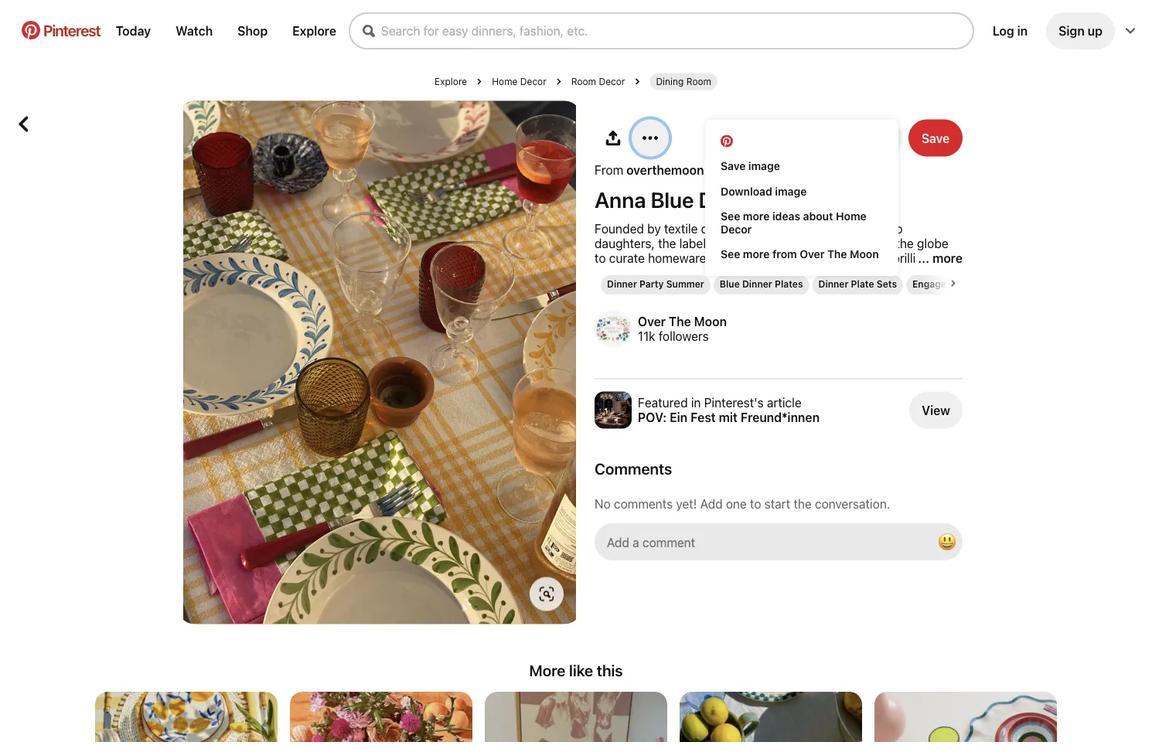 Task type: vqa. For each thing, say whether or not it's contained in the screenshot.
one
yes



Task type: describe. For each thing, give the bounding box(es) containing it.
dinner plate sets link
[[819, 278, 897, 289]]

watch link
[[169, 17, 219, 44]]

each
[[847, 280, 874, 295]]

... more
[[915, 251, 963, 266]]

dining room
[[656, 76, 712, 87]]

featured in pinterest's article pov: ein fest mit freund*innen
[[638, 396, 820, 425]]

irving
[[802, 222, 834, 236]]

curate
[[609, 251, 645, 266]]

explore for top explore link
[[292, 24, 336, 38]]

dinner party summer link
[[607, 278, 704, 289]]

founded by textile designer carolina irving and her two daughters, the label collaborates with artisans across the globe to curate homeware with rich stories. adorned with a brilliant cerulean trim, the anna blue dinner plate is crafted in portugal. due to the handmade quality of the ceramic, each plate is entirely one of a kind.
[[595, 222, 962, 310]]

anna inside founded by textile designer carolina irving and her two daughters, the label collaborates with artisans across the globe to curate homeware with rich stories. adorned with a brilliant cerulean trim, the anna blue dinner plate is crafted in portugal. due to the handmade quality of the ceramic, each plate is entirely one of a kind.
[[696, 266, 725, 280]]

blue inside founded by textile designer carolina irving and her two daughters, the label collaborates with artisans across the globe to curate homeware with rich stories. adorned with a brilliant cerulean trim, the anna blue dinner plate is crafted in portugal. due to the handmade quality of the ceramic, each plate is entirely one of a kind.
[[728, 266, 753, 280]]

0 horizontal spatial is
[[827, 266, 836, 280]]

more
[[529, 662, 566, 680]]

label
[[680, 236, 706, 251]]

1 vertical spatial a
[[633, 295, 640, 310]]

0 vertical spatial home
[[492, 76, 518, 87]]

dining
[[656, 76, 684, 87]]

pov:
[[638, 410, 667, 425]]

0 horizontal spatial to
[[595, 251, 606, 266]]

globe
[[917, 236, 949, 251]]

breadcrumb arrow image for home decor
[[556, 78, 562, 84]]

1 horizontal spatial to
[[621, 280, 632, 295]]

save image
[[721, 160, 780, 172]]

see more ideas about
[[721, 210, 836, 223]]

dinner inside founded by textile designer carolina irving and her two daughters, the label collaborates with artisans across the globe to curate homeware with rich stories. adorned with a brilliant cerulean trim, the anna blue dinner plate is crafted in portugal. due to the handmade quality of the ceramic, each plate is entirely one of a kind.
[[756, 266, 793, 280]]

blue dinner plates link
[[720, 278, 803, 289]]

blue dinner plates
[[720, 278, 803, 289]]

in for log in
[[1018, 24, 1028, 38]]

0 horizontal spatial of
[[619, 295, 630, 310]]

conversation.
[[815, 497, 890, 511]]

pov: ein fest mit freund*innen link
[[638, 410, 820, 425]]

see for see more from over the moon
[[721, 248, 740, 261]]

search image
[[363, 25, 375, 37]]

overthemoon.com button
[[627, 163, 733, 177]]

0 vertical spatial anna
[[595, 187, 646, 212]]

image for download image
[[775, 185, 807, 198]]

over the moon link
[[638, 314, 727, 329]]

ceramic,
[[795, 280, 843, 295]]

1 horizontal spatial explore link
[[435, 76, 467, 87]]

pinterest's
[[704, 396, 764, 410]]

home inside "home decor"
[[836, 210, 867, 223]]

kind.
[[643, 295, 670, 310]]

her
[[861, 222, 879, 236]]

collaborates
[[709, 236, 778, 251]]

watch
[[176, 24, 213, 38]]

mit
[[719, 410, 738, 425]]

one inside founded by textile designer carolina irving and her two daughters, the label collaborates with artisans across the globe to curate homeware with rich stories. adorned with a brilliant cerulean trim, the anna blue dinner plate is crafted in portugal. due to the handmade quality of the ceramic, each plate is entirely one of a kind.
[[595, 295, 616, 310]]

start
[[765, 497, 790, 511]]

breadcrumb arrow image
[[634, 78, 641, 84]]

Add a comment field
[[607, 535, 920, 550]]

download
[[721, 185, 772, 198]]

yet!
[[676, 497, 697, 511]]

anna blue dinner plate
[[595, 187, 818, 212]]

from
[[773, 248, 797, 261]]

see more from over the moon
[[721, 248, 879, 261]]

fest
[[691, 410, 716, 425]]

pinterest logo image
[[721, 135, 733, 147]]

no comments yet! add one to start the conversation.
[[595, 497, 890, 511]]

save for save
[[922, 131, 950, 145]]

ideas
[[773, 210, 800, 223]]

crafted
[[840, 266, 880, 280]]

adorned
[[805, 251, 853, 266]]

0 vertical spatial explore link
[[286, 17, 343, 44]]

today link
[[110, 17, 157, 44]]

in for featured in pinterest's article pov: ein fest mit freund*innen
[[691, 396, 701, 410]]

save image button
[[721, 160, 883, 172]]

click to shop image
[[539, 587, 555, 602]]

about
[[803, 210, 833, 223]]

the table is set with flowers and fruit image
[[290, 692, 473, 742]]

dinner plate sets
[[819, 278, 897, 289]]

Search text field
[[381, 24, 973, 38]]

1 room from the left
[[571, 76, 596, 87]]

save button
[[909, 119, 963, 157]]

comments
[[595, 460, 672, 478]]

and
[[837, 222, 858, 236]]

0 vertical spatial home decor
[[492, 76, 547, 87]]

across
[[856, 236, 893, 251]]

1 horizontal spatial the
[[828, 248, 847, 261]]

daughters,
[[595, 236, 655, 251]]

😃
[[938, 531, 957, 552]]

handmade
[[656, 280, 716, 295]]

founded
[[595, 222, 644, 236]]

decor inside "home decor"
[[721, 223, 752, 235]]

rich
[[736, 251, 757, 266]]

breadcrumb arrow image for explore
[[477, 78, 483, 84]]

blue down rich
[[720, 278, 740, 289]]

2 vertical spatial to
[[750, 497, 761, 511]]

add
[[700, 497, 723, 511]]

from overthemoon.com
[[595, 163, 733, 177]]

entirely
[[920, 280, 962, 295]]

textile
[[664, 222, 698, 236]]

11k
[[638, 329, 656, 344]]

blue down "overthemoon.com" button at the right top
[[651, 187, 694, 212]]

over the moon 11k followers
[[638, 314, 727, 344]]

scroll image
[[950, 280, 957, 287]]

log in
[[993, 24, 1028, 38]]

2 room from the left
[[687, 76, 712, 87]]

more for see more ideas about
[[743, 210, 770, 223]]

plate inside founded by textile designer carolina irving and her two daughters, the label collaborates with artisans across the globe to curate homeware with rich stories. adorned with a brilliant cerulean trim, the anna blue dinner plate is crafted in portugal. due to the handmade quality of the ceramic, each plate is entirely one of a kind.
[[796, 266, 824, 280]]

overthemoon.com
[[627, 163, 733, 177]]



Task type: locate. For each thing, give the bounding box(es) containing it.
no
[[595, 497, 611, 511]]

designer
[[701, 222, 750, 236]]

1 vertical spatial the
[[669, 314, 691, 329]]

home
[[492, 76, 518, 87], [836, 210, 867, 223]]

0 horizontal spatial a
[[633, 295, 640, 310]]

view link
[[910, 392, 963, 429]]

from
[[595, 163, 623, 177]]

the down kind.
[[669, 314, 691, 329]]

pinterest button
[[12, 21, 110, 41]]

blue down collaborates
[[728, 266, 753, 280]]

2 horizontal spatial in
[[1018, 24, 1028, 38]]

explore for rightmost explore link
[[435, 76, 467, 87]]

breadcrumb arrow image left room decor link
[[556, 78, 562, 84]]

up
[[1088, 24, 1103, 38]]

followers
[[659, 329, 709, 344]]

like
[[569, 662, 593, 680]]

moon up crafted
[[850, 248, 879, 261]]

shop link
[[231, 17, 274, 44]]

dinner party summer
[[607, 278, 704, 289]]

1 vertical spatial in
[[883, 266, 893, 280]]

over down kind.
[[638, 314, 666, 329]]

in inside founded by textile designer carolina irving and her two daughters, the label collaborates with artisans across the globe to curate homeware with rich stories. adorned with a brilliant cerulean trim, the anna blue dinner plate is crafted in portugal. due to the handmade quality of the ceramic, each plate is entirely one of a kind.
[[883, 266, 893, 280]]

article
[[767, 396, 802, 410]]

0 horizontal spatial home
[[492, 76, 518, 87]]

decor for the home decor link
[[520, 76, 547, 87]]

1 horizontal spatial save
[[922, 131, 950, 145]]

0 vertical spatial to
[[595, 251, 606, 266]]

see down 'designer'
[[721, 248, 740, 261]]

image
[[749, 160, 780, 172], [775, 185, 807, 198]]

0 horizontal spatial the
[[669, 314, 691, 329]]

0 vertical spatial explore
[[292, 24, 336, 38]]

decor for room decor link
[[599, 76, 625, 87]]

in right ein at the bottom right of the page
[[691, 396, 701, 410]]

plate
[[877, 280, 905, 295]]

one up overthemoonwedding image
[[595, 295, 616, 310]]

summer
[[666, 278, 704, 289]]

2 vertical spatial in
[[691, 396, 701, 410]]

1 horizontal spatial room
[[687, 76, 712, 87]]

in right crafted
[[883, 266, 893, 280]]

ein
[[670, 410, 688, 425]]

a table set with plates, glasses and napkins image
[[183, 101, 576, 624], [183, 101, 576, 625]]

2 horizontal spatial with
[[856, 251, 880, 266]]

see
[[721, 210, 740, 223], [721, 248, 740, 261]]

log
[[993, 24, 1014, 38]]

the table is set with pink and white plates, candles, and flowers in vases image
[[485, 692, 667, 742]]

explore link
[[286, 17, 343, 44], [435, 76, 467, 87]]

1 horizontal spatial explore
[[435, 76, 467, 87]]

shop
[[238, 24, 268, 38]]

more for ... more
[[933, 251, 963, 266]]

room decor link
[[571, 76, 625, 87]]

breadcrumb arrow image left the home decor link
[[477, 78, 483, 84]]

one
[[595, 295, 616, 310], [726, 497, 747, 511]]

1 vertical spatial save
[[721, 160, 746, 172]]

😃 button
[[595, 524, 963, 561], [932, 527, 963, 558]]

pinterest
[[43, 21, 100, 39]]

home decor
[[492, 76, 547, 87], [721, 210, 867, 235]]

0 horizontal spatial one
[[595, 295, 616, 310]]

1 horizontal spatial is
[[908, 280, 917, 295]]

1 vertical spatial moon
[[694, 314, 727, 329]]

1 horizontal spatial of
[[759, 280, 771, 295]]

is
[[827, 266, 836, 280], [908, 280, 917, 295]]

1 horizontal spatial over
[[800, 248, 825, 261]]

the down and
[[828, 248, 847, 261]]

see down "download"
[[721, 210, 740, 223]]

0 vertical spatial moon
[[850, 248, 879, 261]]

1 horizontal spatial one
[[726, 497, 747, 511]]

to left start
[[750, 497, 761, 511]]

image up the download image
[[749, 160, 780, 172]]

image for save image
[[749, 160, 780, 172]]

in
[[1018, 24, 1028, 38], [883, 266, 893, 280], [691, 396, 701, 410]]

a up sets
[[883, 251, 890, 266]]

in inside featured in pinterest's article pov: ein fest mit freund*innen
[[691, 396, 701, 410]]

1 horizontal spatial anna
[[696, 266, 725, 280]]

log in button
[[981, 12, 1040, 49]]

more down the download image
[[743, 210, 770, 223]]

view
[[922, 403, 950, 418]]

list
[[89, 692, 1063, 742]]

the
[[828, 248, 847, 261], [669, 314, 691, 329]]

blue
[[651, 187, 694, 212], [728, 266, 753, 280], [720, 278, 740, 289]]

download image button
[[721, 185, 883, 198]]

two yellow and blue plates sitting on top of a table next to glasses, silverware and utensils image
[[95, 692, 278, 742]]

1 vertical spatial explore
[[435, 76, 467, 87]]

moon down handmade
[[694, 314, 727, 329]]

in right log
[[1018, 24, 1028, 38]]

of right due
[[619, 295, 630, 310]]

0 horizontal spatial with
[[710, 251, 733, 266]]

comments
[[614, 497, 673, 511]]

the inside over the moon 11k followers
[[669, 314, 691, 329]]

0 horizontal spatial explore
[[292, 24, 336, 38]]

portugal.
[[896, 266, 947, 280]]

of left plates
[[759, 280, 771, 295]]

more right the ... at the top right of the page
[[933, 251, 963, 266]]

decor up collaborates
[[721, 223, 752, 235]]

featured
[[638, 396, 688, 410]]

1 vertical spatial home
[[836, 210, 867, 223]]

0 horizontal spatial save
[[721, 160, 746, 172]]

1 horizontal spatial decor
[[599, 76, 625, 87]]

homeware
[[648, 251, 706, 266]]

save inside button
[[922, 131, 950, 145]]

explore link left the home decor link
[[435, 76, 467, 87]]

in inside button
[[1018, 24, 1028, 38]]

sign up
[[1059, 24, 1103, 38]]

plate
[[768, 187, 818, 212], [796, 266, 824, 280], [851, 278, 874, 289]]

more like this
[[529, 662, 623, 680]]

2 horizontal spatial decor
[[721, 223, 752, 235]]

pinterest image
[[22, 21, 40, 39]]

1 vertical spatial one
[[726, 497, 747, 511]]

sign
[[1059, 24, 1085, 38]]

anna down label
[[696, 266, 725, 280]]

0 horizontal spatial anna
[[595, 187, 646, 212]]

0 horizontal spatial in
[[691, 396, 701, 410]]

0 horizontal spatial moon
[[694, 314, 727, 329]]

0 horizontal spatial home decor
[[492, 76, 547, 87]]

2 breadcrumb arrow image from the left
[[556, 78, 562, 84]]

1 see from the top
[[721, 210, 740, 223]]

1 horizontal spatial home decor
[[721, 210, 867, 235]]

carolina
[[753, 222, 799, 236]]

stories.
[[761, 251, 802, 266]]

plates
[[775, 278, 803, 289]]

breadcrumb arrow image
[[477, 78, 483, 84], [556, 78, 562, 84]]

decor
[[520, 76, 547, 87], [599, 76, 625, 87], [721, 223, 752, 235]]

1 horizontal spatial moon
[[850, 248, 879, 261]]

one right add at the right bottom
[[726, 497, 747, 511]]

the
[[658, 236, 676, 251], [896, 236, 914, 251], [675, 266, 693, 280], [635, 280, 653, 295], [774, 280, 792, 295], [794, 497, 812, 511]]

explore left the home decor link
[[435, 76, 467, 87]]

0 horizontal spatial over
[[638, 314, 666, 329]]

overthemoonwedding image
[[595, 311, 632, 348]]

more like this button
[[529, 662, 623, 680]]

save for save image
[[721, 160, 746, 172]]

0 vertical spatial save
[[922, 131, 950, 145]]

pinterest link
[[12, 21, 110, 39]]

room right the dining
[[687, 76, 712, 87]]

1 vertical spatial to
[[621, 280, 632, 295]]

over inside over the moon 11k followers
[[638, 314, 666, 329]]

0 vertical spatial one
[[595, 295, 616, 310]]

1 vertical spatial home decor
[[721, 210, 867, 235]]

1 horizontal spatial with
[[781, 236, 805, 251]]

...
[[918, 251, 930, 266]]

1 breadcrumb arrow image from the left
[[477, 78, 483, 84]]

see for see more ideas about
[[721, 210, 740, 223]]

freund*innen
[[741, 410, 820, 425]]

home decor link
[[492, 76, 547, 87]]

by
[[647, 222, 661, 236]]

1 horizontal spatial in
[[883, 266, 893, 280]]

2 horizontal spatial to
[[750, 497, 761, 511]]

anna up founded
[[595, 187, 646, 212]]

1 vertical spatial explore link
[[435, 76, 467, 87]]

1 horizontal spatial a
[[883, 251, 890, 266]]

1 vertical spatial over
[[638, 314, 666, 329]]

0 vertical spatial a
[[883, 251, 890, 266]]

save
[[922, 131, 950, 145], [721, 160, 746, 172]]

download image
[[721, 185, 807, 198]]

today
[[116, 24, 151, 38]]

1 vertical spatial see
[[721, 248, 740, 261]]

the table is set with colorful plates and vases image
[[875, 692, 1057, 742]]

this
[[597, 662, 623, 680]]

sets
[[877, 278, 897, 289]]

image up ideas
[[775, 185, 807, 198]]

explore left "search" image
[[292, 24, 336, 38]]

a
[[883, 251, 890, 266], [633, 295, 640, 310]]

explore
[[292, 24, 336, 38], [435, 76, 467, 87]]

with
[[781, 236, 805, 251], [710, 251, 733, 266], [856, 251, 880, 266]]

0 horizontal spatial room
[[571, 76, 596, 87]]

1 horizontal spatial home
[[836, 210, 867, 223]]

1 vertical spatial image
[[775, 185, 807, 198]]

explore link left "search" image
[[286, 17, 343, 44]]

0 vertical spatial the
[[828, 248, 847, 261]]

0 vertical spatial image
[[749, 160, 780, 172]]

over
[[800, 248, 825, 261], [638, 314, 666, 329]]

due
[[595, 280, 617, 295]]

0 vertical spatial in
[[1018, 24, 1028, 38]]

1 vertical spatial anna
[[696, 266, 725, 280]]

artisans
[[808, 236, 852, 251]]

more left from
[[743, 248, 770, 261]]

0 vertical spatial see
[[721, 210, 740, 223]]

two plates with forks and some lemons in bowls next to each other on a table image
[[680, 692, 862, 742]]

dining room link
[[656, 76, 712, 87]]

over down irving
[[800, 248, 825, 261]]

moon
[[850, 248, 879, 261], [694, 314, 727, 329]]

moon inside over the moon 11k followers
[[694, 314, 727, 329]]

to left curate
[[595, 251, 606, 266]]

a left kind.
[[633, 295, 640, 310]]

0 horizontal spatial decor
[[520, 76, 547, 87]]

decor left breadcrumb arrow image
[[599, 76, 625, 87]]

is right plate
[[908, 280, 917, 295]]

room left breadcrumb arrow image
[[571, 76, 596, 87]]

to right due
[[621, 280, 632, 295]]

1 horizontal spatial breadcrumb arrow image
[[556, 78, 562, 84]]

decor left the 'room decor'
[[520, 76, 547, 87]]

0 vertical spatial over
[[800, 248, 825, 261]]

0 horizontal spatial breadcrumb arrow image
[[477, 78, 483, 84]]

more for see more from over the moon
[[743, 248, 770, 261]]

brilliant
[[893, 251, 934, 266]]

room decor
[[571, 76, 625, 87]]

quality
[[719, 280, 756, 295]]

0 horizontal spatial explore link
[[286, 17, 343, 44]]

is left crafted
[[827, 266, 836, 280]]

trim,
[[646, 266, 672, 280]]

2 see from the top
[[721, 248, 740, 261]]



